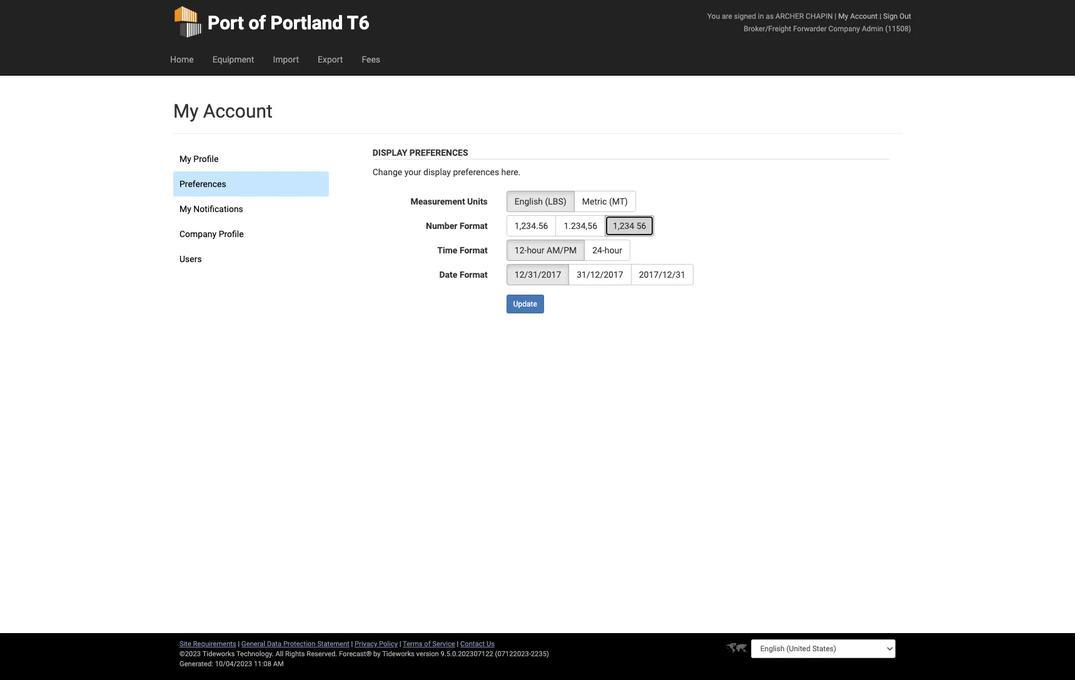 Task type: vqa. For each thing, say whether or not it's contained in the screenshot.
"Export"
yes



Task type: locate. For each thing, give the bounding box(es) containing it.
of
[[249, 12, 266, 34], [424, 640, 431, 648]]

1 vertical spatial account
[[203, 100, 273, 122]]

my up my profile
[[173, 100, 199, 122]]

site requirements link
[[180, 640, 236, 648]]

policy
[[379, 640, 398, 648]]

31/12/2017
[[577, 270, 624, 280]]

my left notifications
[[180, 204, 191, 214]]

hour up 12/31/2017
[[527, 245, 545, 255]]

company down my account link
[[829, 24, 860, 33]]

0 vertical spatial profile
[[194, 154, 219, 164]]

profile
[[194, 154, 219, 164], [219, 229, 244, 239]]

profile down notifications
[[219, 229, 244, 239]]

as
[[766, 12, 774, 21]]

preferences
[[410, 148, 468, 158], [180, 179, 226, 189]]

in
[[758, 12, 764, 21]]

of up the version
[[424, 640, 431, 648]]

number format
[[426, 221, 488, 231]]

you are signed in as archer chapin | my account | sign out broker/freight forwarder company admin (11508)
[[708, 12, 911, 33]]

update
[[513, 300, 537, 308]]

|
[[835, 12, 837, 21], [880, 12, 882, 21], [238, 640, 240, 648], [351, 640, 353, 648], [400, 640, 401, 648], [457, 640, 459, 648]]

0 horizontal spatial preferences
[[180, 179, 226, 189]]

profile up my notifications
[[194, 154, 219, 164]]

0 vertical spatial format
[[460, 221, 488, 231]]

(mt)
[[609, 196, 628, 206]]

signed
[[734, 12, 756, 21]]

12-hour am/pm
[[515, 245, 577, 255]]

site requirements | general data protection statement | privacy policy | terms of service | contact us ©2023 tideworks technology. all rights reserved. forecast® by tideworks version 9.5.0.202307122 (07122023-2235) generated: 10/04/2023 11:08 am
[[180, 640, 549, 668]]

here.
[[501, 167, 521, 177]]

| up tideworks
[[400, 640, 401, 648]]

0 vertical spatial account
[[850, 12, 878, 21]]

home button
[[161, 44, 203, 75]]

hour up 31/12/2017
[[605, 245, 622, 255]]

format right the date
[[460, 270, 488, 280]]

my right chapin
[[839, 12, 849, 21]]

0 vertical spatial preferences
[[410, 148, 468, 158]]

1 format from the top
[[460, 221, 488, 231]]

| up forecast®
[[351, 640, 353, 648]]

display
[[424, 167, 451, 177]]

1 horizontal spatial company
[[829, 24, 860, 33]]

11:08
[[254, 660, 271, 668]]

0 horizontal spatial hour
[[527, 245, 545, 255]]

preferences up display
[[410, 148, 468, 158]]

1 vertical spatial of
[[424, 640, 431, 648]]

account up admin
[[850, 12, 878, 21]]

1 horizontal spatial hour
[[605, 245, 622, 255]]

sign
[[883, 12, 898, 21]]

account
[[850, 12, 878, 21], [203, 100, 273, 122]]

us
[[487, 640, 495, 648]]

you
[[708, 12, 720, 21]]

version
[[416, 650, 439, 658]]

format
[[460, 221, 488, 231], [460, 245, 488, 255], [460, 270, 488, 280]]

1 vertical spatial profile
[[219, 229, 244, 239]]

preferences down my profile
[[180, 179, 226, 189]]

| left general
[[238, 640, 240, 648]]

company up users
[[180, 229, 217, 239]]

company inside the you are signed in as archer chapin | my account | sign out broker/freight forwarder company admin (11508)
[[829, 24, 860, 33]]

my account
[[173, 100, 273, 122]]

time format
[[438, 245, 488, 255]]

are
[[722, 12, 732, 21]]

my for my account
[[173, 100, 199, 122]]

contact us link
[[460, 640, 495, 648]]

notifications
[[194, 204, 243, 214]]

2 hour from the left
[[605, 245, 622, 255]]

by
[[374, 650, 381, 658]]

update button
[[507, 295, 544, 313]]

export
[[318, 54, 343, 64]]

measurement units
[[411, 196, 488, 206]]

measurement
[[411, 196, 465, 206]]

my account link
[[839, 12, 878, 21]]

0 vertical spatial company
[[829, 24, 860, 33]]

0 vertical spatial of
[[249, 12, 266, 34]]

change
[[373, 167, 402, 177]]

number
[[426, 221, 458, 231]]

metric
[[582, 196, 607, 206]]

all
[[276, 650, 284, 658]]

2 vertical spatial format
[[460, 270, 488, 280]]

10/04/2023
[[215, 660, 252, 668]]

1,234.56
[[515, 221, 548, 231]]

1 horizontal spatial of
[[424, 640, 431, 648]]

time
[[438, 245, 458, 255]]

general data protection statement link
[[242, 640, 350, 648]]

1 vertical spatial format
[[460, 245, 488, 255]]

am/pm
[[547, 245, 577, 255]]

3 format from the top
[[460, 270, 488, 280]]

account down the equipment
[[203, 100, 273, 122]]

1 horizontal spatial account
[[850, 12, 878, 21]]

2235)
[[531, 650, 549, 658]]

hour for 12-
[[527, 245, 545, 255]]

portland
[[271, 12, 343, 34]]

2 format from the top
[[460, 245, 488, 255]]

©2023 tideworks
[[180, 650, 235, 658]]

contact
[[460, 640, 485, 648]]

account inside the you are signed in as archer chapin | my account | sign out broker/freight forwarder company admin (11508)
[[850, 12, 878, 21]]

my for my notifications
[[180, 204, 191, 214]]

hour
[[527, 245, 545, 255], [605, 245, 622, 255]]

terms of service link
[[403, 640, 455, 648]]

12/31/2017
[[515, 270, 561, 280]]

equipment button
[[203, 44, 264, 75]]

format for date format
[[460, 270, 488, 280]]

metric (mt)
[[582, 196, 628, 206]]

format down the units
[[460, 221, 488, 231]]

archer
[[776, 12, 804, 21]]

0 horizontal spatial account
[[203, 100, 273, 122]]

company
[[829, 24, 860, 33], [180, 229, 217, 239]]

0 horizontal spatial company
[[180, 229, 217, 239]]

t6
[[347, 12, 369, 34]]

format right time at top
[[460, 245, 488, 255]]

of right port
[[249, 12, 266, 34]]

0 horizontal spatial of
[[249, 12, 266, 34]]

sign out link
[[883, 12, 911, 21]]

1 hour from the left
[[527, 245, 545, 255]]

(lbs)
[[545, 196, 567, 206]]

my up my notifications
[[180, 154, 191, 164]]

privacy policy link
[[355, 640, 398, 648]]

1 horizontal spatial preferences
[[410, 148, 468, 158]]



Task type: describe. For each thing, give the bounding box(es) containing it.
out
[[900, 12, 911, 21]]

display
[[373, 148, 407, 158]]

terms
[[403, 640, 423, 648]]

my inside the you are signed in as archer chapin | my account | sign out broker/freight forwarder company admin (11508)
[[839, 12, 849, 21]]

9.5.0.202307122
[[441, 650, 493, 658]]

| right chapin
[[835, 12, 837, 21]]

1 vertical spatial company
[[180, 229, 217, 239]]

protection
[[283, 640, 316, 648]]

reserved.
[[307, 650, 337, 658]]

service
[[432, 640, 455, 648]]

admin
[[862, 24, 884, 33]]

forwarder
[[793, 24, 827, 33]]

port of portland t6 link
[[173, 0, 369, 44]]

change your display preferences here.
[[373, 167, 521, 177]]

(11508)
[[885, 24, 911, 33]]

format for time format
[[460, 245, 488, 255]]

company profile
[[180, 229, 244, 239]]

display preferences
[[373, 148, 468, 158]]

english (lbs)
[[515, 196, 567, 206]]

my notifications
[[180, 204, 243, 214]]

fees button
[[352, 44, 390, 75]]

forecast®
[[339, 650, 372, 658]]

profile for my profile
[[194, 154, 219, 164]]

site
[[180, 640, 191, 648]]

data
[[267, 640, 282, 648]]

24-hour
[[593, 245, 622, 255]]

port
[[208, 12, 244, 34]]

your
[[405, 167, 421, 177]]

users
[[180, 254, 202, 264]]

chapin
[[806, 12, 833, 21]]

am
[[273, 660, 284, 668]]

(07122023-
[[495, 650, 531, 658]]

broker/freight
[[744, 24, 791, 33]]

1 vertical spatial preferences
[[180, 179, 226, 189]]

12-
[[515, 245, 527, 255]]

preferences
[[453, 167, 499, 177]]

home
[[170, 54, 194, 64]]

import button
[[264, 44, 308, 75]]

fees
[[362, 54, 380, 64]]

statement
[[317, 640, 350, 648]]

rights
[[285, 650, 305, 658]]

| left sign
[[880, 12, 882, 21]]

format for number format
[[460, 221, 488, 231]]

hour for 24-
[[605, 245, 622, 255]]

requirements
[[193, 640, 236, 648]]

my for my profile
[[180, 154, 191, 164]]

export button
[[308, 44, 352, 75]]

units
[[467, 196, 488, 206]]

generated:
[[180, 660, 213, 668]]

port of portland t6
[[208, 12, 369, 34]]

24-
[[593, 245, 605, 255]]

technology.
[[236, 650, 274, 658]]

1.234,56
[[564, 221, 597, 231]]

date format
[[439, 270, 488, 280]]

english
[[515, 196, 543, 206]]

of inside site requirements | general data protection statement | privacy policy | terms of service | contact us ©2023 tideworks technology. all rights reserved. forecast® by tideworks version 9.5.0.202307122 (07122023-2235) generated: 10/04/2023 11:08 am
[[424, 640, 431, 648]]

profile for company profile
[[219, 229, 244, 239]]

| up 9.5.0.202307122
[[457, 640, 459, 648]]

2017/12/31
[[639, 270, 686, 280]]

privacy
[[355, 640, 377, 648]]

my profile
[[180, 154, 219, 164]]

import
[[273, 54, 299, 64]]

general
[[242, 640, 265, 648]]

tideworks
[[382, 650, 415, 658]]

date
[[439, 270, 458, 280]]



